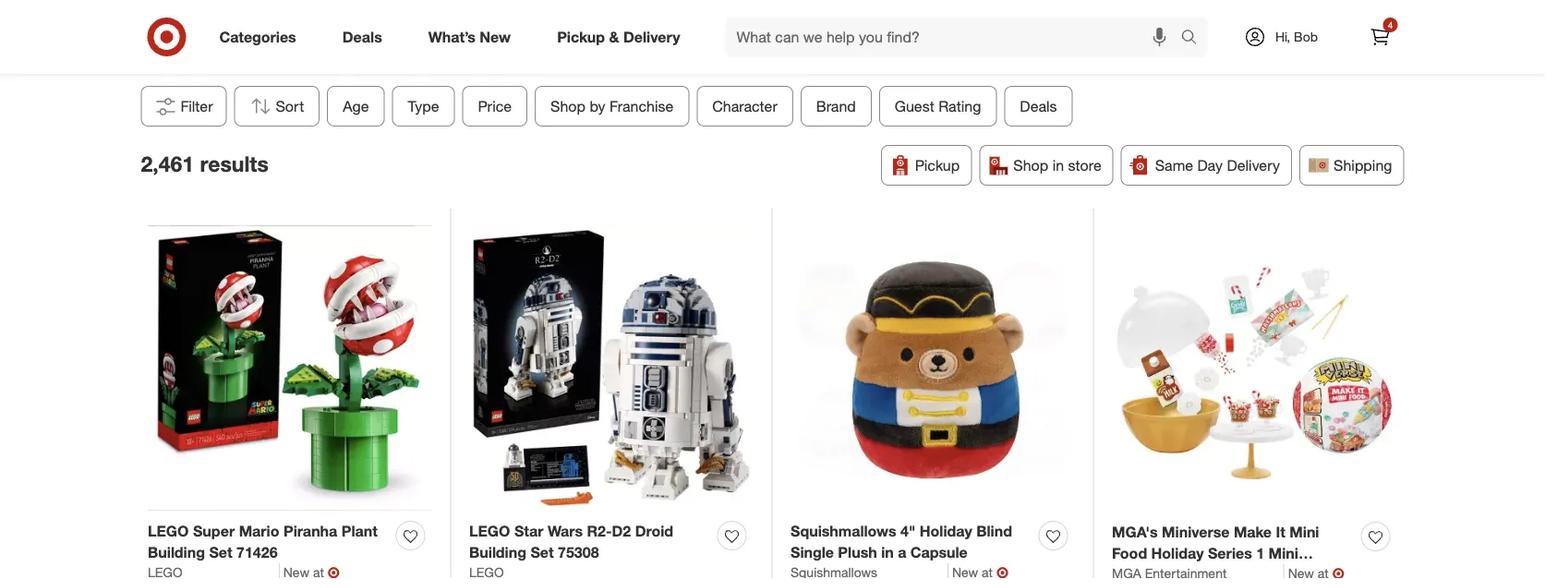 Task type: vqa. For each thing, say whether or not it's contained in the screenshot.
SPONSORED
no



Task type: locate. For each thing, give the bounding box(es) containing it.
lego super mario piranha plant building set 71426 image
[[148, 226, 432, 510], [148, 226, 432, 510]]

mga's
[[1112, 523, 1158, 541]]

building inside lego star wars r2-d2 droid building set 75308
[[469, 544, 526, 562]]

price
[[478, 97, 512, 115]]

shipping button
[[1299, 145, 1404, 186]]

holiday up capsule on the bottom right of the page
[[920, 522, 972, 540]]

pickup & delivery
[[557, 28, 680, 46]]

delivery right day
[[1227, 156, 1280, 174]]

make
[[1234, 523, 1272, 541]]

deals inside deals button
[[1020, 97, 1057, 115]]

1 vertical spatial shop
[[1013, 156, 1048, 174]]

shop by franchise button
[[535, 86, 689, 127]]

filter
[[181, 97, 213, 115]]

1 lego from the left
[[148, 522, 189, 540]]

building down "star"
[[469, 544, 526, 562]]

mga's miniverse make it mini food holiday series 1 mini collectibles link
[[1112, 522, 1354, 579]]

&
[[609, 28, 619, 46]]

deals up age
[[342, 28, 382, 46]]

shop inside button
[[551, 97, 586, 115]]

shop inside button
[[1013, 156, 1048, 174]]

shop for shop in store
[[1013, 156, 1048, 174]]

new
[[480, 28, 511, 46]]

lego star wars r2-d2 droid building set 75308 link
[[469, 521, 710, 563]]

0 horizontal spatial deals
[[342, 28, 382, 46]]

squishmallows
[[791, 522, 896, 540]]

1 horizontal spatial in
[[1052, 156, 1064, 174]]

1 horizontal spatial holiday
[[1151, 544, 1204, 562]]

same
[[1155, 156, 1193, 174]]

lego super mario piranha plant building set 71426 link
[[148, 521, 389, 563]]

2,461
[[141, 150, 194, 176]]

pickup down guest rating button
[[915, 156, 960, 174]]

delivery right "&"
[[623, 28, 680, 46]]

0 horizontal spatial pickup
[[557, 28, 605, 46]]

0 vertical spatial mini
[[1289, 523, 1319, 541]]

0 horizontal spatial delivery
[[623, 28, 680, 46]]

shop for shop by franchise
[[551, 97, 586, 115]]

What can we help you find? suggestions appear below search field
[[725, 17, 1185, 57]]

mga's miniverse make it mini food holiday series 1 mini collectibles image
[[1112, 226, 1397, 511], [1112, 226, 1397, 511]]

1 vertical spatial delivery
[[1227, 156, 1280, 174]]

pickup inside button
[[915, 156, 960, 174]]

mini right it
[[1289, 523, 1319, 541]]

sort button
[[234, 86, 320, 127]]

shop by franchise
[[551, 97, 674, 115]]

price button
[[462, 86, 527, 127]]

1 vertical spatial holiday
[[1151, 544, 1204, 562]]

0 horizontal spatial set
[[209, 544, 232, 562]]

0 vertical spatial shop
[[551, 97, 586, 115]]

in left a
[[881, 544, 894, 562]]

in left store
[[1052, 156, 1064, 174]]

deals
[[342, 28, 382, 46], [1020, 97, 1057, 115]]

miniverse
[[1162, 523, 1230, 541]]

1 building from the left
[[148, 544, 205, 562]]

squishmallows 4" holiday blind single plush in a capsule image
[[791, 226, 1075, 510], [791, 226, 1075, 510]]

shop left store
[[1013, 156, 1048, 174]]

building down super
[[148, 544, 205, 562]]

1 set from the left
[[209, 544, 232, 562]]

day
[[1197, 156, 1223, 174]]

delivery for pickup & delivery
[[623, 28, 680, 46]]

set down "star"
[[531, 544, 554, 562]]

1 vertical spatial in
[[881, 544, 894, 562]]

brand
[[816, 97, 856, 115]]

lego left super
[[148, 522, 189, 540]]

lego inside "lego super mario piranha plant building set 71426"
[[148, 522, 189, 540]]

in
[[1052, 156, 1064, 174], [881, 544, 894, 562]]

shop left "by"
[[551, 97, 586, 115]]

1 horizontal spatial shop
[[1013, 156, 1048, 174]]

guest
[[895, 97, 934, 115]]

0 vertical spatial pickup
[[557, 28, 605, 46]]

by
[[590, 97, 606, 115]]

store
[[1068, 156, 1101, 174]]

character
[[712, 97, 778, 115]]

1 horizontal spatial deals
[[1020, 97, 1057, 115]]

1 horizontal spatial lego
[[469, 522, 510, 540]]

shop in store
[[1013, 156, 1101, 174]]

filter button
[[141, 86, 227, 127]]

type button
[[392, 86, 455, 127]]

2 set from the left
[[531, 544, 554, 562]]

set down super
[[209, 544, 232, 562]]

1 horizontal spatial pickup
[[915, 156, 960, 174]]

0 horizontal spatial in
[[881, 544, 894, 562]]

squishmallows 4" holiday blind single plush in a capsule link
[[791, 521, 1032, 563]]

0 vertical spatial deals
[[342, 28, 382, 46]]

age
[[343, 97, 369, 115]]

bob
[[1294, 29, 1318, 45]]

deals up shop in store button on the top right of the page
[[1020, 97, 1057, 115]]

holiday inside mga's miniverse make it mini food holiday series 1 mini collectibles
[[1151, 544, 1204, 562]]

mario
[[239, 522, 279, 540]]

pickup inside "link"
[[557, 28, 605, 46]]

squishmallows 4" holiday blind single plush in a capsule
[[791, 522, 1012, 562]]

a
[[898, 544, 906, 562]]

deals for the deals link
[[342, 28, 382, 46]]

lego for lego star wars r2-d2 droid building set 75308
[[469, 522, 510, 540]]

mini down it
[[1269, 544, 1298, 562]]

0 horizontal spatial building
[[148, 544, 205, 562]]

categories
[[219, 28, 296, 46]]

1 horizontal spatial set
[[531, 544, 554, 562]]

in inside button
[[1052, 156, 1064, 174]]

food
[[1112, 544, 1147, 562]]

holiday down miniverse
[[1151, 544, 1204, 562]]

lego star wars r2-d2 droid building set 75308 image
[[469, 226, 754, 510], [469, 226, 754, 510]]

star
[[514, 522, 544, 540]]

lego left "star"
[[469, 522, 510, 540]]

plush
[[838, 544, 877, 562]]

1 horizontal spatial delivery
[[1227, 156, 1280, 174]]

set inside "lego super mario piranha plant building set 71426"
[[209, 544, 232, 562]]

1 horizontal spatial building
[[469, 544, 526, 562]]

2 lego from the left
[[469, 522, 510, 540]]

holiday
[[920, 522, 972, 540], [1151, 544, 1204, 562]]

delivery
[[623, 28, 680, 46], [1227, 156, 1280, 174]]

1 vertical spatial mini
[[1269, 544, 1298, 562]]

0 horizontal spatial holiday
[[920, 522, 972, 540]]

2 building from the left
[[469, 544, 526, 562]]

delivery inside pickup & delivery "link"
[[623, 28, 680, 46]]

r2-
[[587, 522, 612, 540]]

single
[[791, 544, 834, 562]]

brand button
[[801, 86, 872, 127]]

guest rating
[[895, 97, 981, 115]]

set
[[209, 544, 232, 562], [531, 544, 554, 562]]

71426
[[236, 544, 278, 562]]

delivery inside same day delivery button
[[1227, 156, 1280, 174]]

search button
[[1172, 17, 1217, 61]]

4 link
[[1360, 17, 1401, 57]]

lego inside lego star wars r2-d2 droid building set 75308
[[469, 522, 510, 540]]

lego for lego super mario piranha plant building set 71426
[[148, 522, 189, 540]]

0 horizontal spatial shop
[[551, 97, 586, 115]]

pickup
[[557, 28, 605, 46], [915, 156, 960, 174]]

building
[[148, 544, 205, 562], [469, 544, 526, 562]]

0 horizontal spatial lego
[[148, 522, 189, 540]]

lego
[[148, 522, 189, 540], [469, 522, 510, 540]]

0 vertical spatial holiday
[[920, 522, 972, 540]]

1 vertical spatial pickup
[[915, 156, 960, 174]]

0 vertical spatial delivery
[[623, 28, 680, 46]]

blind
[[976, 522, 1012, 540]]

shop
[[551, 97, 586, 115], [1013, 156, 1048, 174]]

pickup left "&"
[[557, 28, 605, 46]]

0 vertical spatial in
[[1052, 156, 1064, 174]]

mini
[[1289, 523, 1319, 541], [1269, 544, 1298, 562]]

1 vertical spatial deals
[[1020, 97, 1057, 115]]



Task type: describe. For each thing, give the bounding box(es) containing it.
categories link
[[204, 17, 319, 57]]

hi, bob
[[1275, 29, 1318, 45]]

same day delivery button
[[1121, 145, 1292, 186]]

rating
[[939, 97, 981, 115]]

deals link
[[327, 17, 405, 57]]

series
[[1208, 544, 1252, 562]]

pickup & delivery link
[[541, 17, 703, 57]]

building inside "lego super mario piranha plant building set 71426"
[[148, 544, 205, 562]]

collectibles
[[1112, 566, 1194, 579]]

capsule
[[910, 544, 968, 562]]

what's new
[[428, 28, 511, 46]]

4"
[[901, 522, 916, 540]]

character button
[[697, 86, 793, 127]]

age button
[[327, 86, 385, 127]]

same day delivery
[[1155, 156, 1280, 174]]

mga's miniverse make it mini food holiday series 1 mini collectibles
[[1112, 523, 1319, 579]]

piranha
[[283, 522, 337, 540]]

franchise
[[610, 97, 674, 115]]

type
[[408, 97, 439, 115]]

d2
[[612, 522, 631, 540]]

1
[[1256, 544, 1264, 562]]

4
[[1388, 19, 1393, 30]]

it
[[1276, 523, 1285, 541]]

in inside squishmallows 4" holiday blind single plush in a capsule
[[881, 544, 894, 562]]

shipping
[[1334, 156, 1392, 174]]

what's
[[428, 28, 476, 46]]

set inside lego star wars r2-d2 droid building set 75308
[[531, 544, 554, 562]]

super
[[193, 522, 235, 540]]

results
[[200, 150, 269, 176]]

wars
[[548, 522, 583, 540]]

deals for deals button
[[1020, 97, 1057, 115]]

2,461 results
[[141, 150, 269, 176]]

delivery for same day delivery
[[1227, 156, 1280, 174]]

pickup for pickup & delivery
[[557, 28, 605, 46]]

plant
[[341, 522, 378, 540]]

advertisement region
[[218, 0, 1327, 52]]

sort
[[276, 97, 304, 115]]

search
[[1172, 30, 1217, 48]]

droid
[[635, 522, 673, 540]]

pickup for pickup
[[915, 156, 960, 174]]

75308
[[558, 544, 599, 562]]

deals button
[[1004, 86, 1073, 127]]

what's new link
[[413, 17, 534, 57]]

lego star wars r2-d2 droid building set 75308
[[469, 522, 673, 562]]

holiday inside squishmallows 4" holiday blind single plush in a capsule
[[920, 522, 972, 540]]

pickup button
[[881, 145, 972, 186]]

lego super mario piranha plant building set 71426
[[148, 522, 378, 562]]

shop in store button
[[979, 145, 1113, 186]]

hi,
[[1275, 29, 1290, 45]]

guest rating button
[[879, 86, 997, 127]]



